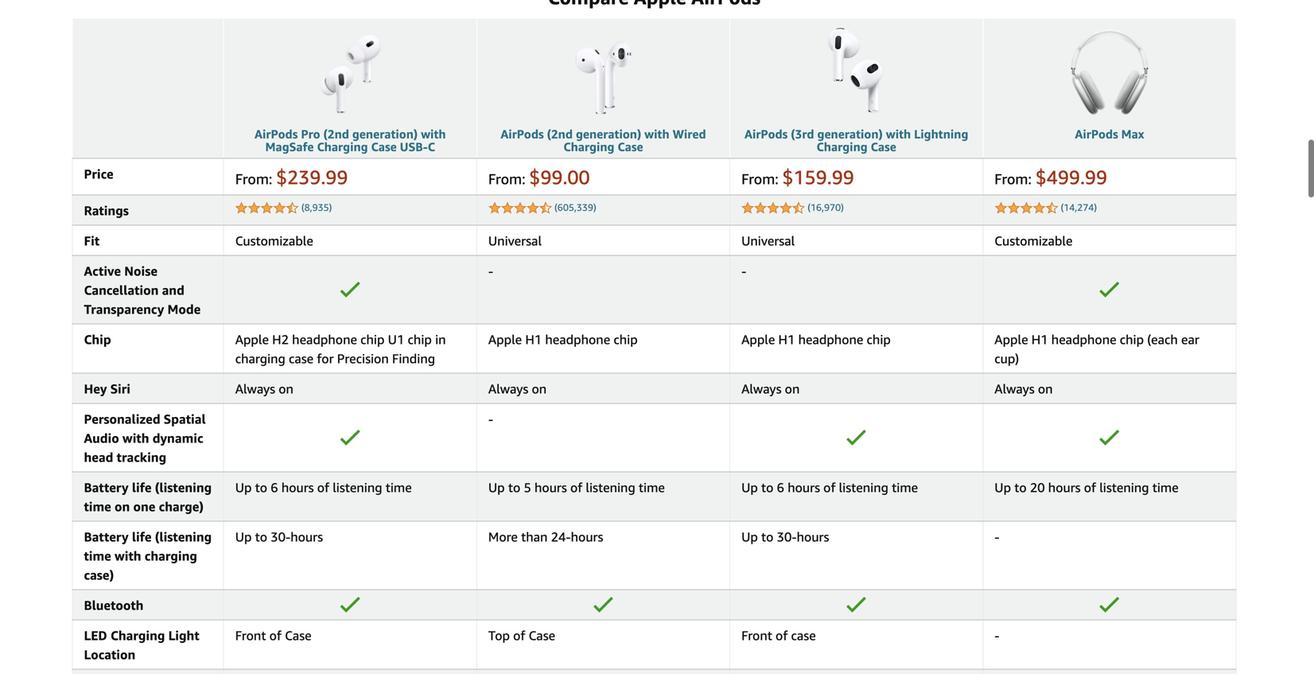 Task type: vqa. For each thing, say whether or not it's contained in the screenshot.
bottom case
yes



Task type: locate. For each thing, give the bounding box(es) containing it.
customizable down (14,274) 'link'
[[995, 233, 1073, 248]]

0 horizontal spatial up to 30-hours
[[235, 529, 323, 544]]

generation) down the airpods (2nd generation) with wired charging case image
[[576, 127, 642, 141]]

magsafe
[[265, 139, 314, 154]]

24-
[[551, 529, 571, 544]]

1 (listening from the top
[[155, 480, 212, 495]]

airpods inside 'airpods pro (2nd generation) with magsafe charging case usb-c'
[[255, 127, 298, 141]]

front
[[235, 628, 266, 643], [742, 628, 773, 643]]

case
[[371, 139, 397, 154], [618, 139, 644, 154], [871, 139, 897, 154], [285, 628, 312, 643], [529, 628, 556, 643]]

charging inside airpods (3rd generation) with lightning charging case
[[817, 139, 868, 154]]

check mark image
[[1100, 282, 1120, 297], [847, 430, 867, 445], [847, 597, 867, 613]]

life down one
[[132, 529, 152, 544]]

led charging light location
[[84, 628, 199, 662]]

1 vertical spatial charging
[[145, 548, 197, 563]]

0 horizontal spatial 6
[[271, 480, 278, 495]]

1 horizontal spatial apple h1 headphone chip
[[742, 332, 891, 347]]

2 airpods from the left
[[501, 127, 544, 141]]

1 vertical spatial life
[[132, 529, 152, 544]]

1 vertical spatial check mark image
[[847, 430, 867, 445]]

4 apple from the left
[[995, 332, 1029, 347]]

0 horizontal spatial h1
[[525, 332, 542, 347]]

battery up case)
[[84, 529, 129, 544]]

1 airpods from the left
[[255, 127, 298, 141]]

customizable
[[235, 233, 313, 248], [995, 233, 1073, 248]]

2 customizable from the left
[[995, 233, 1073, 248]]

1 (2nd from the left
[[324, 127, 349, 141]]

charging up $99.00
[[564, 139, 615, 154]]

life inside battery life (listening time with charging case)
[[132, 529, 152, 544]]

3 apple from the left
[[742, 332, 775, 347]]

from: $499.99
[[995, 165, 1108, 188]]

airpods left 'pro' at the left
[[255, 127, 298, 141]]

4 headphone from the left
[[1052, 332, 1117, 347]]

1 vertical spatial battery
[[84, 529, 129, 544]]

case
[[289, 351, 314, 366], [791, 628, 816, 643]]

check mark image for bluetooth
[[847, 597, 867, 613]]

chip
[[361, 332, 385, 347], [408, 332, 432, 347], [614, 332, 638, 347], [867, 332, 891, 347], [1120, 332, 1144, 347]]

up to 5 hours of listening time
[[489, 480, 665, 495]]

1 from: from the left
[[235, 170, 272, 187]]

1 generation) from the left
[[352, 127, 418, 141]]

of
[[317, 480, 329, 495], [571, 480, 583, 495], [824, 480, 836, 495], [1085, 480, 1097, 495], [269, 628, 282, 643], [513, 628, 526, 643], [776, 628, 788, 643]]

with inside personalized spatial audio with dynamic head tracking
[[122, 430, 149, 445]]

2 from: from the left
[[489, 170, 526, 187]]

2 battery from the top
[[84, 529, 129, 544]]

cancellation
[[84, 282, 159, 297]]

apple h2 headphone chip u1 chip in charging case for precision finding
[[235, 332, 446, 366]]

charging down charge)
[[145, 548, 197, 563]]

1 life from the top
[[132, 480, 152, 495]]

3 h1 from the left
[[1032, 332, 1049, 347]]

(16,970) link
[[808, 202, 844, 213]]

0 vertical spatial check mark image
[[1100, 282, 1120, 297]]

charging inside 'airpods pro (2nd generation) with magsafe charging case usb-c'
[[317, 139, 368, 154]]

0 horizontal spatial apple h1 headphone chip
[[489, 332, 638, 347]]

up to 6 hours of listening time
[[235, 480, 412, 495], [742, 480, 918, 495]]

generation)
[[352, 127, 418, 141], [576, 127, 642, 141]]

charging up $159.99
[[817, 139, 868, 154]]

time inside battery life (listening time with charging case)
[[84, 548, 111, 563]]

up to 30-hours
[[235, 529, 323, 544], [742, 529, 830, 544]]

time
[[386, 480, 412, 495], [639, 480, 665, 495], [892, 480, 918, 495], [1153, 480, 1179, 495], [84, 499, 111, 514], [84, 548, 111, 563]]

2 vertical spatial check mark image
[[847, 597, 867, 613]]

always on
[[235, 381, 294, 396], [489, 381, 547, 396], [742, 381, 800, 396], [995, 381, 1053, 396]]

active noise cancellation and transparency mode
[[84, 263, 201, 317]]

0 horizontal spatial case
[[289, 351, 314, 366]]

0 vertical spatial battery
[[84, 480, 129, 495]]

(listening down charge)
[[155, 529, 212, 544]]

charging inside apple h2 headphone chip u1 chip in charging case for precision finding
[[235, 351, 286, 366]]

battery life (listening time with charging case)
[[84, 529, 212, 582]]

than
[[521, 529, 548, 544]]

3 always from the left
[[742, 381, 782, 396]]

0 vertical spatial charging
[[235, 351, 286, 366]]

up to 20 hours of listening time
[[995, 480, 1179, 495]]

0 horizontal spatial charging
[[145, 548, 197, 563]]

airpods inside the airpods (2nd generation) with wired charging case
[[501, 127, 544, 141]]

airpods up "from: $99.00"
[[501, 127, 544, 141]]

0 horizontal spatial generation)
[[352, 127, 418, 141]]

head
[[84, 449, 113, 465]]

wired
[[673, 127, 706, 141]]

0 horizontal spatial 30-
[[271, 529, 291, 544]]

check mark image
[[340, 282, 361, 297], [340, 430, 361, 445], [1100, 430, 1120, 445], [340, 597, 361, 613], [594, 597, 614, 613], [1100, 597, 1120, 613]]

battery for on
[[84, 480, 129, 495]]

from: inside from: $159.99
[[742, 170, 779, 187]]

(2nd up $99.00
[[547, 127, 573, 141]]

noise
[[124, 263, 158, 278]]

on inside battery life (listening time on one charge)
[[115, 499, 130, 514]]

0 vertical spatial case
[[289, 351, 314, 366]]

1 up to 30-hours from the left
[[235, 529, 323, 544]]

on
[[279, 381, 294, 396], [532, 381, 547, 396], [785, 381, 800, 396], [1038, 381, 1053, 396], [115, 499, 130, 514]]

fit
[[84, 233, 100, 248]]

h1 inside apple h1 headphone chip (each ear cup)
[[1032, 332, 1049, 347]]

battery down head on the left of the page
[[84, 480, 129, 495]]

(listening
[[155, 480, 212, 495], [155, 529, 212, 544]]

(listening inside battery life (listening time on one charge)
[[155, 480, 212, 495]]

3 airpods from the left
[[745, 127, 788, 141]]

from: down magsafe
[[235, 170, 272, 187]]

0 horizontal spatial front
[[235, 628, 266, 643]]

1 headphone from the left
[[292, 332, 357, 347]]

airpods (2nd generation) with wired charging case
[[501, 127, 706, 154]]

4 airpods from the left
[[1075, 127, 1119, 141]]

time inside battery life (listening time on one charge)
[[84, 499, 111, 514]]

airpods up from: $159.99
[[745, 127, 788, 141]]

2 (listening from the top
[[155, 529, 212, 544]]

charging
[[235, 351, 286, 366], [145, 548, 197, 563]]

universal down "from: $99.00"
[[489, 233, 542, 248]]

1 vertical spatial case
[[791, 628, 816, 643]]

from: left $159.99
[[742, 170, 779, 187]]

2 up to 30-hours from the left
[[742, 529, 830, 544]]

life for charging
[[132, 529, 152, 544]]

from: $99.00
[[489, 165, 590, 188]]

life up one
[[132, 480, 152, 495]]

chip inside apple h1 headphone chip (each ear cup)
[[1120, 332, 1144, 347]]

6
[[271, 480, 278, 495], [777, 480, 785, 495]]

from: $239.99
[[235, 165, 348, 188]]

from: for $239.99
[[235, 170, 272, 187]]

with inside airpods (3rd generation) with lightning charging case
[[886, 127, 911, 141]]

(8,935)
[[301, 202, 332, 213]]

airpods left max
[[1075, 127, 1119, 141]]

0 horizontal spatial (2nd
[[324, 127, 349, 141]]

1 apple h1 headphone chip from the left
[[489, 332, 638, 347]]

(16,970)
[[808, 202, 844, 213]]

from: $159.99
[[742, 165, 855, 188]]

charging up location
[[111, 628, 165, 643]]

4 listening from the left
[[1100, 480, 1150, 495]]

(listening inside battery life (listening time with charging case)
[[155, 529, 212, 544]]

$499.99
[[1036, 165, 1108, 188]]

active
[[84, 263, 121, 278]]

apple h1 headphone chip
[[489, 332, 638, 347], [742, 332, 891, 347]]

1 horizontal spatial 6
[[777, 480, 785, 495]]

1 horizontal spatial up to 30-hours
[[742, 529, 830, 544]]

generation) left c
[[352, 127, 418, 141]]

2 6 from the left
[[777, 480, 785, 495]]

battery inside battery life (listening time with charging case)
[[84, 529, 129, 544]]

1 front from the left
[[235, 628, 266, 643]]

1 horizontal spatial charging
[[235, 351, 286, 366]]

(listening up charge)
[[155, 480, 212, 495]]

1 horizontal spatial customizable
[[995, 233, 1073, 248]]

airpods max link
[[1075, 127, 1145, 141]]

life inside battery life (listening time on one charge)
[[132, 480, 152, 495]]

airpods (3rd generation) with lightning charging case
[[745, 127, 969, 154]]

front of case
[[235, 628, 312, 643]]

(2nd right 'pro' at the left
[[324, 127, 349, 141]]

1 horizontal spatial 30-
[[777, 529, 797, 544]]

4 always on from the left
[[995, 381, 1053, 396]]

3 from: from the left
[[742, 170, 779, 187]]

1 chip from the left
[[361, 332, 385, 347]]

2 life from the top
[[132, 529, 152, 544]]

2 horizontal spatial h1
[[1032, 332, 1049, 347]]

0 vertical spatial life
[[132, 480, 152, 495]]

always
[[235, 381, 275, 396], [489, 381, 529, 396], [742, 381, 782, 396], [995, 381, 1035, 396]]

1 horizontal spatial case
[[791, 628, 816, 643]]

one
[[133, 499, 156, 514]]

from: left $99.00
[[489, 170, 526, 187]]

spatial
[[164, 411, 206, 426]]

front for front of case
[[742, 628, 773, 643]]

2 generation) from the left
[[576, 127, 642, 141]]

1 customizable from the left
[[235, 233, 313, 248]]

1 horizontal spatial (2nd
[[547, 127, 573, 141]]

1 horizontal spatial up to 6 hours of listening time
[[742, 480, 918, 495]]

from: inside from: $239.99
[[235, 170, 272, 187]]

front of case
[[742, 628, 816, 643]]

1 horizontal spatial front
[[742, 628, 773, 643]]

0 horizontal spatial up to 6 hours of listening time
[[235, 480, 412, 495]]

h1
[[525, 332, 542, 347], [779, 332, 795, 347], [1032, 332, 1049, 347]]

30-
[[271, 529, 291, 544], [777, 529, 797, 544]]

1 horizontal spatial h1
[[779, 332, 795, 347]]

0 vertical spatial (listening
[[155, 480, 212, 495]]

battery inside battery life (listening time on one charge)
[[84, 480, 129, 495]]

(2nd inside 'airpods pro (2nd generation) with magsafe charging case usb-c'
[[324, 127, 349, 141]]

1 apple from the left
[[235, 332, 269, 347]]

4 from: from the left
[[995, 170, 1032, 187]]

1 vertical spatial (listening
[[155, 529, 212, 544]]

charging
[[317, 139, 368, 154], [564, 139, 615, 154], [817, 139, 868, 154], [111, 628, 165, 643]]

1 horizontal spatial generation)
[[576, 127, 642, 141]]

from: for $99.00
[[489, 170, 526, 187]]

airpods
[[255, 127, 298, 141], [501, 127, 544, 141], [745, 127, 788, 141], [1075, 127, 1119, 141]]

airpods inside airpods (3rd generation) with lightning charging case
[[745, 127, 788, 141]]

(2nd
[[324, 127, 349, 141], [547, 127, 573, 141]]

0 horizontal spatial universal
[[489, 233, 542, 248]]

-
[[489, 263, 494, 278], [742, 263, 747, 278], [489, 411, 494, 426], [995, 529, 1000, 544], [995, 628, 1000, 643]]

customizable down (8,935) "link" at the left
[[235, 233, 313, 248]]

universal
[[489, 233, 542, 248], [742, 233, 795, 248]]

2 up to 6 hours of listening time from the left
[[742, 480, 918, 495]]

2 front from the left
[[742, 628, 773, 643]]

2 (2nd from the left
[[547, 127, 573, 141]]

battery
[[84, 480, 129, 495], [84, 529, 129, 544]]

2 listening from the left
[[586, 480, 636, 495]]

charging up the '$239.99' at the left
[[317, 139, 368, 154]]

case inside 'airpods pro (2nd generation) with magsafe charging case usb-c'
[[371, 139, 397, 154]]

from: inside "from: $99.00"
[[489, 170, 526, 187]]

airpods for airpods (3rd generation) with lightning charging case
[[745, 127, 788, 141]]

airpods for airpods pro (2nd generation) with magsafe charging case usb-c
[[255, 127, 298, 141]]

ratings
[[84, 203, 129, 218]]

1 battery from the top
[[84, 480, 129, 495]]

from:
[[235, 170, 272, 187], [489, 170, 526, 187], [742, 170, 779, 187], [995, 170, 1032, 187]]

5 chip from the left
[[1120, 332, 1144, 347]]

4 chip from the left
[[867, 332, 891, 347]]

from: inside from: $499.99
[[995, 170, 1032, 187]]

universal down from: $159.99
[[742, 233, 795, 248]]

charging down h2
[[235, 351, 286, 366]]

life
[[132, 480, 152, 495], [132, 529, 152, 544]]

to
[[255, 480, 267, 495], [508, 480, 521, 495], [762, 480, 774, 495], [1015, 480, 1027, 495], [255, 529, 267, 544], [762, 529, 774, 544]]

siri
[[110, 381, 130, 396]]

mode
[[168, 301, 201, 317]]

1 horizontal spatial universal
[[742, 233, 795, 248]]

4 always from the left
[[995, 381, 1035, 396]]

pro
[[301, 127, 320, 141]]

airpods for airpods max
[[1075, 127, 1119, 141]]

with
[[421, 127, 446, 141], [645, 127, 670, 141], [886, 127, 911, 141], [122, 430, 149, 445], [115, 548, 141, 563]]

(3rd generation)
[[791, 127, 883, 141]]

0 horizontal spatial customizable
[[235, 233, 313, 248]]

front for front of case
[[235, 628, 266, 643]]

(605,339) link
[[555, 202, 597, 213]]

from: left the $499.99
[[995, 170, 1032, 187]]

charging inside the airpods (2nd generation) with wired charging case
[[564, 139, 615, 154]]

1 always on from the left
[[235, 381, 294, 396]]



Task type: describe. For each thing, give the bounding box(es) containing it.
2 30- from the left
[[777, 529, 797, 544]]

1 30- from the left
[[271, 529, 291, 544]]

h2
[[272, 332, 289, 347]]

audio
[[84, 430, 119, 445]]

1 up to 6 hours of listening time from the left
[[235, 480, 412, 495]]

apple inside apple h1 headphone chip (each ear cup)
[[995, 332, 1029, 347]]

airpods (2nd generation) with wired charging case image
[[532, 24, 675, 120]]

with inside 'airpods pro (2nd generation) with magsafe charging case usb-c'
[[421, 127, 446, 141]]

(listening for one
[[155, 480, 212, 495]]

more than 24-hours
[[489, 529, 604, 544]]

personalized spatial audio with dynamic head tracking
[[84, 411, 206, 465]]

finding
[[392, 351, 435, 366]]

2 apple h1 headphone chip from the left
[[742, 332, 891, 347]]

hey
[[84, 381, 107, 396]]

2 apple from the left
[[489, 332, 522, 347]]

u1
[[388, 332, 405, 347]]

2 always from the left
[[489, 381, 529, 396]]

(605,339)
[[555, 202, 597, 213]]

generation) inside the airpods (2nd generation) with wired charging case
[[576, 127, 642, 141]]

with inside the airpods (2nd generation) with wired charging case
[[645, 127, 670, 141]]

check mark image for personalized spatial audio with dynamic head tracking
[[847, 430, 867, 445]]

bluetooth
[[84, 597, 144, 613]]

1 listening from the left
[[333, 480, 382, 495]]

ear
[[1182, 332, 1200, 347]]

from: for $499.99
[[995, 170, 1032, 187]]

airpods for airpods (2nd generation) with wired charging case
[[501, 127, 544, 141]]

2 chip from the left
[[408, 332, 432, 347]]

location
[[84, 647, 136, 662]]

usb-
[[400, 139, 428, 154]]

(listening for charging
[[155, 529, 212, 544]]

airpods pro (2nd generation) with magsafe charging case usb-c
[[255, 127, 446, 154]]

dynamic
[[153, 430, 203, 445]]

top
[[489, 628, 510, 643]]

1 h1 from the left
[[525, 332, 542, 347]]

lightning
[[914, 127, 969, 141]]

personalized
[[84, 411, 160, 426]]

battery for with
[[84, 529, 129, 544]]

2 headphone from the left
[[545, 332, 611, 347]]

case inside apple h2 headphone chip u1 chip in charging case for precision finding
[[289, 351, 314, 366]]

(2nd inside the airpods (2nd generation) with wired charging case
[[547, 127, 573, 141]]

case inside airpods (3rd generation) with lightning charging case
[[871, 139, 897, 154]]

apple h1 headphone chip (each ear cup)
[[995, 332, 1200, 366]]

light
[[168, 628, 199, 643]]

$239.99
[[276, 165, 348, 188]]

tracking
[[117, 449, 166, 465]]

airpods pro (2nd generation) with magsafe charging case usb-c image
[[279, 24, 422, 120]]

cup)
[[995, 351, 1020, 366]]

price
[[84, 166, 114, 181]]

top of case
[[489, 628, 556, 643]]

headphone inside apple h2 headphone chip u1 chip in charging case for precision finding
[[292, 332, 357, 347]]

(each
[[1148, 332, 1178, 347]]

generation) inside 'airpods pro (2nd generation) with magsafe charging case usb-c'
[[352, 127, 418, 141]]

life for one
[[132, 480, 152, 495]]

max
[[1122, 127, 1145, 141]]

airpods pro (2nd generation) with magsafe charging case usb-c link
[[255, 127, 446, 154]]

from: for $159.99
[[742, 170, 779, 187]]

2 always on from the left
[[489, 381, 547, 396]]

headphone inside apple h1 headphone chip (each ear cup)
[[1052, 332, 1117, 347]]

precision
[[337, 351, 389, 366]]

led
[[84, 628, 107, 643]]

apple inside apple h2 headphone chip u1 chip in charging case for precision finding
[[235, 332, 269, 347]]

$99.00
[[529, 165, 590, 188]]

for
[[317, 351, 334, 366]]

chip
[[84, 332, 111, 347]]

and
[[162, 282, 185, 297]]

1 6 from the left
[[271, 480, 278, 495]]

3 listening from the left
[[839, 480, 889, 495]]

20
[[1030, 480, 1045, 495]]

3 chip from the left
[[614, 332, 638, 347]]

airpods max image
[[1038, 24, 1182, 120]]

3 always on from the left
[[742, 381, 800, 396]]

airpods (2nd generation) with wired charging case link
[[501, 127, 706, 154]]

2 h1 from the left
[[779, 332, 795, 347]]

airpods (3rd generation) with lightning charging case link
[[745, 127, 969, 154]]

more
[[489, 529, 518, 544]]

(8,935) link
[[301, 202, 332, 213]]

case inside the airpods (2nd generation) with wired charging case
[[618, 139, 644, 154]]

with inside battery life (listening time with charging case)
[[115, 548, 141, 563]]

transparency
[[84, 301, 164, 317]]

charging inside led charging light location
[[111, 628, 165, 643]]

case)
[[84, 567, 114, 582]]

charge)
[[159, 499, 204, 514]]

(14,274) link
[[1061, 202, 1097, 213]]

battery life (listening time on one charge)
[[84, 480, 212, 514]]

in
[[435, 332, 446, 347]]

3 headphone from the left
[[799, 332, 864, 347]]

1 always from the left
[[235, 381, 275, 396]]

$159.99
[[783, 165, 855, 188]]

2 universal from the left
[[742, 233, 795, 248]]

(14,274)
[[1061, 202, 1097, 213]]

hey siri
[[84, 381, 130, 396]]

1 universal from the left
[[489, 233, 542, 248]]

charging inside battery life (listening time with charging case)
[[145, 548, 197, 563]]

c
[[428, 139, 435, 154]]

airpods max
[[1075, 127, 1145, 141]]

5
[[524, 480, 531, 495]]

airpods (3rd generation) with lightning charging case image
[[809, 24, 905, 120]]



